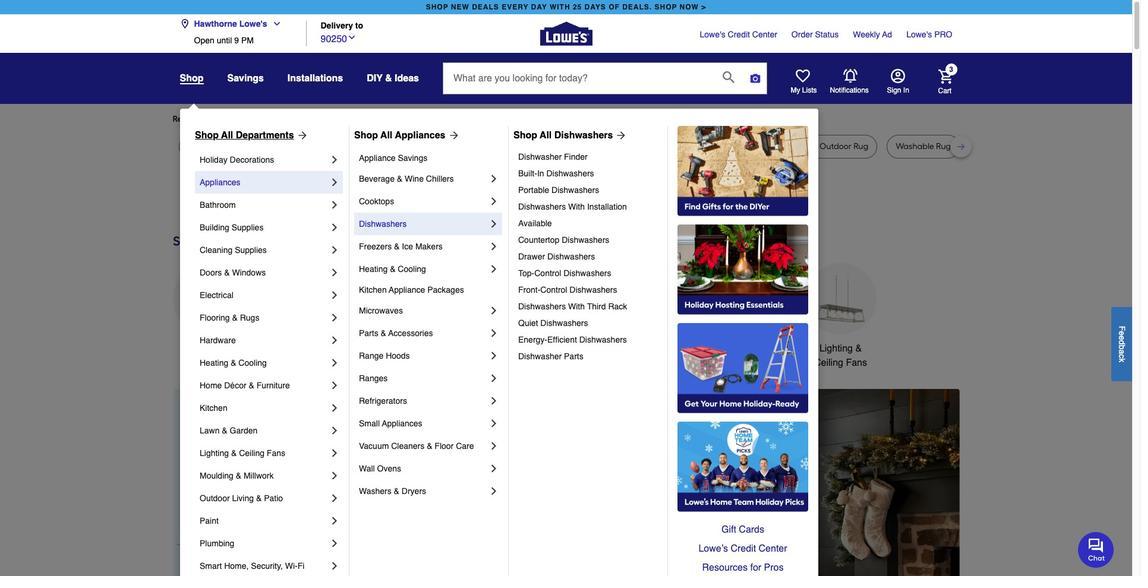 Task type: vqa. For each thing, say whether or not it's contained in the screenshot.
How do I know if my order is ready to be picked up? button
no



Task type: locate. For each thing, give the bounding box(es) containing it.
5 rug from the left
[[550, 142, 564, 152]]

1 horizontal spatial outdoor
[[536, 344, 570, 354]]

with inside dishwashers with installation available
[[569, 202, 585, 212]]

arrow right image for shop all departments
[[294, 130, 308, 142]]

credit up search image
[[728, 30, 750, 39]]

christmas
[[368, 344, 411, 354]]

smart for smart home, security, wi-fi
[[200, 562, 222, 571]]

savings down pm on the top left of the page
[[227, 73, 264, 84]]

1 horizontal spatial parts
[[564, 352, 584, 362]]

heating & cooling down freezers & ice makers
[[359, 265, 426, 274]]

0 horizontal spatial washable
[[691, 142, 730, 152]]

pros
[[764, 563, 784, 574]]

1 vertical spatial with
[[569, 302, 585, 312]]

delivery
[[321, 21, 353, 31]]

kitchen inside button
[[445, 344, 477, 354]]

chevron right image for "kitchen" link
[[329, 403, 341, 414]]

1 washable from the left
[[691, 142, 730, 152]]

ad
[[883, 30, 893, 39]]

0 horizontal spatial smart
[[200, 562, 222, 571]]

chevron right image for parts & accessories link
[[488, 328, 500, 340]]

1 shop from the left
[[426, 3, 449, 11]]

ovens
[[377, 464, 401, 474]]

arrow right image inside the shop all departments link
[[294, 130, 308, 142]]

lowe's home improvement cart image
[[939, 69, 953, 84]]

decorations inside the holiday decorations link
[[230, 155, 274, 165]]

chevron right image for beverage & wine chillers link
[[488, 173, 500, 185]]

wine
[[405, 174, 424, 184]]

0 vertical spatial parts
[[359, 329, 379, 338]]

heating & cooling link up furniture
[[200, 352, 329, 375]]

appliances inside button
[[185, 344, 232, 354]]

shop for shop all dishwashers
[[514, 130, 538, 141]]

chat invite button image
[[1079, 532, 1115, 568]]

0 vertical spatial smart
[[724, 344, 749, 354]]

rack
[[609, 302, 628, 312]]

washers & dryers link
[[359, 480, 488, 503]]

25
[[573, 3, 582, 11]]

appliances down holiday
[[200, 178, 241, 187]]

supplies up the cleaning supplies
[[232, 223, 264, 233]]

1 horizontal spatial you
[[387, 114, 401, 124]]

shop
[[426, 3, 449, 11], [655, 3, 678, 11]]

4 rug from the left
[[324, 142, 339, 152]]

control down the 'top-control dishwashers'
[[541, 285, 568, 295]]

1 horizontal spatial and
[[612, 142, 628, 152]]

appliances down flooring
[[185, 344, 232, 354]]

searches
[[232, 114, 267, 124]]

2 horizontal spatial all
[[540, 130, 552, 141]]

decorations
[[230, 155, 274, 165], [364, 358, 415, 369]]

home décor & furniture
[[200, 381, 290, 391]]

chevron right image for doors & windows link
[[329, 267, 341, 279]]

& inside outdoor tools & equipment
[[598, 344, 604, 354]]

center left order on the right top of page
[[753, 30, 778, 39]]

dishwashers up third
[[570, 285, 618, 295]]

0 vertical spatial center
[[753, 30, 778, 39]]

0 horizontal spatial fans
[[267, 449, 285, 458]]

1 and from the left
[[493, 142, 508, 152]]

& for moulding & millwork link on the left
[[236, 472, 241, 481]]

chevron right image for microwaves link
[[488, 305, 500, 317]]

kitchen left faucets in the left bottom of the page
[[445, 344, 477, 354]]

shop 25 days of deals by category image
[[173, 231, 960, 251]]

living
[[232, 494, 254, 504]]

roth up the built-
[[510, 142, 528, 152]]

you for more suggestions for you
[[387, 114, 401, 124]]

heating & cooling link
[[359, 258, 488, 281], [200, 352, 329, 375]]

all for appliances
[[381, 130, 393, 141]]

e up d
[[1118, 331, 1127, 336]]

90250 button
[[321, 31, 357, 46]]

shop up allen and roth area rug
[[514, 130, 538, 141]]

& for lawn & garden link
[[222, 426, 228, 436]]

1 vertical spatial smart
[[200, 562, 222, 571]]

appliance up microwaves link
[[389, 285, 425, 295]]

1 all from the left
[[221, 130, 233, 141]]

0 horizontal spatial arrow right image
[[294, 130, 308, 142]]

allen for allen and roth rug
[[592, 142, 610, 152]]

lowe's inside button
[[239, 19, 267, 29]]

in for sign
[[904, 86, 910, 95]]

chevron right image for range hoods link
[[488, 350, 500, 362]]

1 vertical spatial outdoor
[[200, 494, 230, 504]]

0 horizontal spatial savings
[[227, 73, 264, 84]]

shop left now
[[655, 3, 678, 11]]

1 vertical spatial savings
[[398, 153, 428, 163]]

my lists link
[[791, 69, 817, 95]]

all down recommended searches for you
[[221, 130, 233, 141]]

dishwasher
[[519, 152, 562, 162], [519, 352, 562, 362]]

2 washable from the left
[[896, 142, 935, 152]]

1 vertical spatial kitchen
[[445, 344, 477, 354]]

2 roth from the left
[[630, 142, 647, 152]]

chevron right image
[[488, 173, 500, 185], [329, 177, 341, 189], [488, 218, 500, 230], [329, 222, 341, 234], [329, 244, 341, 256], [488, 263, 500, 275], [329, 267, 341, 279], [329, 290, 341, 301], [488, 305, 500, 317], [488, 328, 500, 340], [488, 350, 500, 362], [329, 357, 341, 369], [488, 373, 500, 385], [329, 403, 341, 414], [329, 448, 341, 460], [488, 463, 500, 475], [488, 486, 500, 498], [329, 493, 341, 505], [329, 516, 341, 527], [329, 561, 341, 573]]

1 horizontal spatial kitchen
[[359, 285, 387, 295]]

1 horizontal spatial cooling
[[398, 265, 426, 274]]

2 allen from the left
[[592, 142, 610, 152]]

Search Query text field
[[444, 63, 714, 94]]

arrow right image right desk at the top of page
[[446, 130, 460, 142]]

2 horizontal spatial area
[[732, 142, 749, 152]]

1 vertical spatial dishwasher
[[519, 352, 562, 362]]

find gifts for the diyer. image
[[678, 126, 809, 216]]

dishwasher down energy-
[[519, 352, 562, 362]]

you left more
[[281, 114, 295, 124]]

0 horizontal spatial and
[[493, 142, 508, 152]]

holiday
[[200, 155, 228, 165]]

supplies for building supplies
[[232, 223, 264, 233]]

my
[[791, 86, 801, 95]]

allen and roth area rug
[[472, 142, 564, 152]]

supplies up 'windows'
[[235, 246, 267, 255]]

0 horizontal spatial all
[[221, 130, 233, 141]]

lowe's
[[699, 544, 728, 555]]

shop all dishwashers link
[[514, 128, 628, 143]]

roth
[[510, 142, 528, 152], [630, 142, 647, 152]]

1 horizontal spatial in
[[904, 86, 910, 95]]

get your home holiday-ready. image
[[678, 323, 809, 414]]

arrow right image
[[613, 130, 628, 142], [938, 493, 950, 505]]

status
[[816, 30, 839, 39]]

rug
[[188, 142, 202, 152], [245, 142, 260, 152], [262, 142, 277, 152], [324, 142, 339, 152], [550, 142, 564, 152], [649, 142, 664, 152], [751, 142, 766, 152], [854, 142, 869, 152], [937, 142, 951, 152]]

chevron down image inside 90250 button
[[347, 32, 357, 42]]

and for allen and roth area rug
[[493, 142, 508, 152]]

flooring & rugs link
[[200, 307, 329, 329]]

heating & cooling link down 'makers'
[[359, 258, 488, 281]]

savings button
[[227, 68, 264, 89]]

scroll to item #3 image
[[668, 575, 699, 577]]

0 vertical spatial heating & cooling link
[[359, 258, 488, 281]]

credit for lowe's
[[731, 544, 756, 555]]

k
[[1118, 358, 1127, 363]]

0 vertical spatial decorations
[[230, 155, 274, 165]]

0 vertical spatial bathroom
[[200, 200, 236, 210]]

kitchen for kitchen faucets
[[445, 344, 477, 354]]

dishwashers up efficient
[[541, 319, 588, 328]]

1 vertical spatial credit
[[731, 544, 756, 555]]

1 dishwasher from the top
[[519, 152, 562, 162]]

1 vertical spatial cooling
[[239, 359, 267, 368]]

weekly ad
[[853, 30, 893, 39]]

1 horizontal spatial area
[[530, 142, 548, 152]]

open until 9 pm
[[194, 36, 254, 45]]

lowe's home improvement notification center image
[[844, 69, 858, 83]]

2 all from the left
[[381, 130, 393, 141]]

lighting & ceiling fans inside button
[[815, 344, 868, 369]]

2 arrow right image from the left
[[446, 130, 460, 142]]

0 vertical spatial home
[[752, 344, 777, 354]]

1 vertical spatial bathroom
[[640, 344, 681, 354]]

0 vertical spatial cooling
[[398, 265, 426, 274]]

shop all appliances
[[354, 130, 446, 141]]

dishwashers up drawer dishwashers link
[[562, 235, 610, 245]]

1 vertical spatial decorations
[[364, 358, 415, 369]]

1 horizontal spatial allen
[[592, 142, 610, 152]]

allen
[[472, 142, 491, 152], [592, 142, 610, 152]]

third
[[587, 302, 606, 312]]

0 vertical spatial in
[[904, 86, 910, 95]]

credit up resources for pros link
[[731, 544, 756, 555]]

2 area from the left
[[530, 142, 548, 152]]

parts & accessories link
[[359, 322, 488, 345]]

lowe's down >
[[700, 30, 726, 39]]

chevron right image for building supplies link
[[329, 222, 341, 234]]

lowe's up pm on the top left of the page
[[239, 19, 267, 29]]

shop left new
[[426, 3, 449, 11]]

shop up the 5x8
[[195, 130, 219, 141]]

1 with from the top
[[569, 202, 585, 212]]

cooling up home décor & furniture
[[239, 359, 267, 368]]

0 horizontal spatial decorations
[[230, 155, 274, 165]]

portable dishwashers link
[[519, 182, 659, 199]]

1 horizontal spatial decorations
[[364, 358, 415, 369]]

1 allen from the left
[[472, 142, 491, 152]]

1 horizontal spatial lowe's
[[700, 30, 726, 39]]

chevron right image for cleaning supplies link
[[329, 244, 341, 256]]

0 vertical spatial lighting
[[820, 344, 853, 354]]

1 horizontal spatial shop
[[655, 3, 678, 11]]

3 shop from the left
[[514, 130, 538, 141]]

chevron right image for cooktops
[[488, 196, 500, 208]]

small
[[359, 419, 380, 429]]

chevron right image for smart home, security, wi-fi link
[[329, 561, 341, 573]]

credit for lowe's
[[728, 30, 750, 39]]

gift cards
[[722, 525, 765, 536]]

outdoor inside outdoor tools & equipment
[[536, 344, 570, 354]]

in up the portable
[[538, 169, 544, 178]]

2 horizontal spatial shop
[[514, 130, 538, 141]]

0 horizontal spatial area
[[304, 142, 322, 152]]

drawer dishwashers
[[519, 252, 595, 262]]

shop for shop all departments
[[195, 130, 219, 141]]

chevron right image for plumbing
[[329, 538, 341, 550]]

decorations down christmas
[[364, 358, 415, 369]]

center for lowe's credit center
[[753, 30, 778, 39]]

1 vertical spatial heating & cooling
[[200, 359, 267, 368]]

& for lighting & ceiling fans link
[[231, 449, 237, 458]]

0 horizontal spatial home
[[200, 381, 222, 391]]

2 horizontal spatial lowe's
[[907, 30, 933, 39]]

0 vertical spatial savings
[[227, 73, 264, 84]]

cooktops link
[[359, 190, 488, 213]]

1 vertical spatial control
[[541, 285, 568, 295]]

building supplies
[[200, 223, 264, 233]]

chevron right image for ranges link
[[488, 373, 500, 385]]

0 horizontal spatial in
[[538, 169, 544, 178]]

roth up built-in dishwashers link
[[630, 142, 647, 152]]

shop new deals every day with 25 days of deals. shop now > link
[[424, 0, 709, 14]]

installations button
[[288, 68, 343, 89]]

dishwasher for dishwasher parts
[[519, 352, 562, 362]]

chevron right image for outdoor living & patio link
[[329, 493, 341, 505]]

for up shop all appliances
[[374, 114, 385, 124]]

0 horizontal spatial heating
[[200, 359, 229, 368]]

parts up 'range'
[[359, 329, 379, 338]]

arrow right image
[[294, 130, 308, 142], [446, 130, 460, 142]]

in for built-
[[538, 169, 544, 178]]

indoor outdoor rug
[[794, 142, 869, 152]]

0 vertical spatial control
[[535, 269, 562, 278]]

desk
[[427, 142, 445, 152]]

lowe's left pro
[[907, 30, 933, 39]]

smart inside smart home button
[[724, 344, 749, 354]]

2 and from the left
[[612, 142, 628, 152]]

e up "b"
[[1118, 336, 1127, 340]]

chevron down image
[[267, 19, 282, 29], [347, 32, 357, 42]]

order status
[[792, 30, 839, 39]]

1 horizontal spatial lighting
[[820, 344, 853, 354]]

plumbing link
[[200, 533, 329, 555]]

chevron right image for lawn & garden
[[329, 425, 341, 437]]

2 shop from the left
[[655, 3, 678, 11]]

1 shop from the left
[[195, 130, 219, 141]]

dishwashers up "dishwasher parts" link
[[580, 335, 627, 345]]

dishwashers
[[555, 130, 613, 141], [547, 169, 594, 178], [552, 186, 600, 195], [519, 202, 566, 212], [359, 219, 407, 229], [562, 235, 610, 245], [548, 252, 595, 262], [564, 269, 612, 278], [570, 285, 618, 295], [519, 302, 566, 312], [541, 319, 588, 328], [580, 335, 627, 345]]

1 horizontal spatial roth
[[630, 142, 647, 152]]

refrigerators
[[359, 397, 407, 406]]

1 vertical spatial chevron down image
[[347, 32, 357, 42]]

kitchen faucets
[[445, 344, 514, 354]]

1 horizontal spatial arrow right image
[[446, 130, 460, 142]]

appliances button
[[173, 263, 244, 356]]

0 vertical spatial chevron down image
[[267, 19, 282, 29]]

hawthorne lowe's
[[194, 19, 267, 29]]

resources for pros
[[703, 563, 784, 574]]

& inside lighting & ceiling fans
[[856, 344, 862, 354]]

None search field
[[443, 62, 768, 105]]

savings up wine
[[398, 153, 428, 163]]

you up shop all appliances
[[387, 114, 401, 124]]

1 vertical spatial in
[[538, 169, 544, 178]]

with down front-control dishwashers
[[569, 302, 585, 312]]

with down portable dishwashers link
[[569, 202, 585, 212]]

parts
[[359, 329, 379, 338], [564, 352, 584, 362]]

1 horizontal spatial savings
[[398, 153, 428, 163]]

control down drawer dishwashers
[[535, 269, 562, 278]]

roth for area
[[510, 142, 528, 152]]

roth for rug
[[630, 142, 647, 152]]

0 vertical spatial fans
[[846, 358, 868, 369]]

refrigerators link
[[359, 390, 488, 413]]

1 roth from the left
[[510, 142, 528, 152]]

building
[[200, 223, 229, 233]]

lowe's for lowe's pro
[[907, 30, 933, 39]]

0 horizontal spatial outdoor
[[200, 494, 230, 504]]

every
[[502, 3, 529, 11]]

kitchen up lawn
[[200, 404, 228, 413]]

cooling up kitchen appliance packages
[[398, 265, 426, 274]]

2 shop from the left
[[354, 130, 378, 141]]

all up furniture
[[381, 130, 393, 141]]

outdoor
[[820, 142, 852, 152]]

dishwasher up the built-
[[519, 152, 562, 162]]

0 horizontal spatial lowe's
[[239, 19, 267, 29]]

for left pros
[[751, 563, 762, 574]]

in inside built-in dishwashers link
[[538, 169, 544, 178]]

1 horizontal spatial bathroom
[[640, 344, 681, 354]]

1 horizontal spatial chevron down image
[[347, 32, 357, 42]]

1 vertical spatial ceiling
[[239, 449, 265, 458]]

appliance down furniture
[[359, 153, 396, 163]]

& for beverage & wine chillers link
[[397, 174, 403, 184]]

cooktops
[[359, 197, 394, 206]]

top-control dishwashers link
[[519, 265, 659, 282]]

1 you from the left
[[281, 114, 295, 124]]

2 dishwasher from the top
[[519, 352, 562, 362]]

smart inside smart home, security, wi-fi link
[[200, 562, 222, 571]]

&
[[385, 73, 392, 84], [397, 174, 403, 184], [394, 242, 400, 252], [390, 265, 396, 274], [224, 268, 230, 278], [232, 313, 238, 323], [381, 329, 386, 338], [598, 344, 604, 354], [856, 344, 862, 354], [231, 359, 236, 368], [249, 381, 254, 391], [222, 426, 228, 436], [427, 442, 433, 451], [231, 449, 237, 458], [236, 472, 241, 481], [394, 487, 400, 497], [256, 494, 262, 504]]

kitchen appliance packages
[[359, 285, 464, 295]]

heating & cooling up décor
[[200, 359, 267, 368]]

sign in
[[888, 86, 910, 95]]

1 vertical spatial home
[[200, 381, 222, 391]]

outdoor
[[536, 344, 570, 354], [200, 494, 230, 504]]

outdoor for outdoor tools & equipment
[[536, 344, 570, 354]]

home
[[752, 344, 777, 354], [200, 381, 222, 391]]

center up pros
[[759, 544, 788, 555]]

heating down freezers
[[359, 265, 388, 274]]

decorations inside christmas decorations button
[[364, 358, 415, 369]]

2 you from the left
[[387, 114, 401, 124]]

1 vertical spatial appliance
[[389, 285, 425, 295]]

hawthorne lowe's button
[[180, 12, 286, 36]]

dishwasher parts
[[519, 352, 584, 362]]

2 rug from the left
[[245, 142, 260, 152]]

paint link
[[200, 510, 329, 533]]

0 vertical spatial lighting & ceiling fans
[[815, 344, 868, 369]]

shop down more suggestions for you link
[[354, 130, 378, 141]]

furniture
[[366, 142, 400, 152]]

installations
[[288, 73, 343, 84]]

parts down energy-efficient dishwashers
[[564, 352, 584, 362]]

2 vertical spatial kitchen
[[200, 404, 228, 413]]

1 horizontal spatial shop
[[354, 130, 378, 141]]

smart home
[[724, 344, 777, 354]]

0 horizontal spatial for
[[268, 114, 279, 124]]

0 horizontal spatial cooling
[[239, 359, 267, 368]]

for for searches
[[268, 114, 279, 124]]

0 horizontal spatial you
[[281, 114, 295, 124]]

allen right desk at the top of page
[[472, 142, 491, 152]]

0 vertical spatial kitchen
[[359, 285, 387, 295]]

more suggestions for you link
[[304, 114, 410, 125]]

washable
[[691, 142, 730, 152], [896, 142, 935, 152]]

control for top-
[[535, 269, 562, 278]]

in inside sign in button
[[904, 86, 910, 95]]

with for installation
[[569, 202, 585, 212]]

3 all from the left
[[540, 130, 552, 141]]

christmas decorations button
[[354, 263, 425, 370]]

day
[[531, 3, 547, 11]]

for
[[268, 114, 279, 124], [374, 114, 385, 124], [751, 563, 762, 574]]

in right sign on the right of the page
[[904, 86, 910, 95]]

home inside button
[[752, 344, 777, 354]]

1 horizontal spatial for
[[374, 114, 385, 124]]

1 horizontal spatial heating
[[359, 265, 388, 274]]

range hoods
[[359, 351, 410, 361]]

all for departments
[[221, 130, 233, 141]]

hardware link
[[200, 329, 329, 352]]

washable rug
[[896, 142, 951, 152]]

0 horizontal spatial heating & cooling
[[200, 359, 267, 368]]

kitchen appliance packages link
[[359, 281, 500, 300]]

allen up built-in dishwashers link
[[592, 142, 610, 152]]

kitchen for kitchen appliance packages
[[359, 285, 387, 295]]

flooring & rugs
[[200, 313, 260, 323]]

for up departments
[[268, 114, 279, 124]]

faucets
[[480, 344, 514, 354]]

and for allen and roth rug
[[612, 142, 628, 152]]

0 vertical spatial dishwasher
[[519, 152, 562, 162]]

arrow right image down more
[[294, 130, 308, 142]]

heating
[[359, 265, 388, 274], [200, 359, 229, 368]]

0 vertical spatial supplies
[[232, 223, 264, 233]]

1 horizontal spatial home
[[752, 344, 777, 354]]

0 vertical spatial with
[[569, 202, 585, 212]]

1 arrow right image from the left
[[294, 130, 308, 142]]

suggestions
[[326, 114, 372, 124]]

kitchen up the microwaves
[[359, 285, 387, 295]]

0 horizontal spatial roth
[[510, 142, 528, 152]]

vacuum
[[359, 442, 389, 451]]

1 vertical spatial heating
[[200, 359, 229, 368]]

1 vertical spatial supplies
[[235, 246, 267, 255]]

fans
[[846, 358, 868, 369], [267, 449, 285, 458]]

0 horizontal spatial allen
[[472, 142, 491, 152]]

decorations down the rug rug
[[230, 155, 274, 165]]

available
[[519, 219, 552, 228]]

center for lowe's credit center
[[759, 544, 788, 555]]

all for dishwashers
[[540, 130, 552, 141]]

0 vertical spatial arrow right image
[[613, 130, 628, 142]]

dishwashers up available
[[519, 202, 566, 212]]

1 vertical spatial parts
[[564, 352, 584, 362]]

0 vertical spatial credit
[[728, 30, 750, 39]]

all up dishwasher finder
[[540, 130, 552, 141]]

2 with from the top
[[569, 302, 585, 312]]

cards
[[739, 525, 765, 536]]

chevron right image
[[329, 154, 341, 166], [488, 196, 500, 208], [329, 199, 341, 211], [488, 241, 500, 253], [329, 312, 341, 324], [329, 335, 341, 347], [329, 380, 341, 392], [488, 395, 500, 407], [488, 418, 500, 430], [329, 425, 341, 437], [488, 441, 500, 453], [329, 470, 341, 482], [329, 538, 341, 550]]

1 vertical spatial center
[[759, 544, 788, 555]]

floor
[[435, 442, 454, 451]]

& for parts & accessories link
[[381, 329, 386, 338]]

rug 5x8
[[188, 142, 217, 152]]

arrow right image inside shop all appliances link
[[446, 130, 460, 142]]

1 horizontal spatial heating & cooling
[[359, 265, 426, 274]]

heating down hardware
[[200, 359, 229, 368]]

1 vertical spatial lighting
[[200, 449, 229, 458]]

portable dishwashers
[[519, 186, 600, 195]]



Task type: describe. For each thing, give the bounding box(es) containing it.
0 horizontal spatial parts
[[359, 329, 379, 338]]

quiet dishwashers
[[519, 319, 588, 328]]

quiet
[[519, 319, 538, 328]]

dishwasher parts link
[[519, 348, 659, 365]]

arrow left image
[[394, 493, 406, 505]]

3 area from the left
[[732, 142, 749, 152]]

deals.
[[623, 3, 652, 11]]

8 rug from the left
[[854, 142, 869, 152]]

>
[[702, 3, 707, 11]]

doors & windows link
[[200, 262, 329, 284]]

care
[[456, 442, 474, 451]]

indoor
[[794, 142, 818, 152]]

fans inside lighting & ceiling fans
[[846, 358, 868, 369]]

lowe's home improvement logo image
[[540, 7, 593, 60]]

3 rug from the left
[[262, 142, 277, 152]]

& for the rightmost heating & cooling link
[[390, 265, 396, 274]]

dryers
[[402, 487, 426, 497]]

days
[[585, 3, 606, 11]]

chevron down image inside hawthorne lowe's button
[[267, 19, 282, 29]]

lighting inside button
[[820, 344, 853, 354]]

makers
[[416, 242, 443, 252]]

1 vertical spatial heating & cooling link
[[200, 352, 329, 375]]

installation
[[587, 202, 627, 212]]

sign in button
[[888, 69, 910, 95]]

lowe's for lowe's credit center
[[700, 30, 726, 39]]

dishwashers with installation available
[[519, 202, 629, 228]]

7 rug from the left
[[751, 142, 766, 152]]

you for recommended searches for you
[[281, 114, 295, 124]]

& for the washers & dryers link on the left of page
[[394, 487, 400, 497]]

chevron right image for home décor & furniture
[[329, 380, 341, 392]]

washable area rug
[[691, 142, 766, 152]]

order status link
[[792, 29, 839, 40]]

hoods
[[386, 351, 410, 361]]

dishwashers down built-in dishwashers link
[[552, 186, 600, 195]]

chevron right image for refrigerators
[[488, 395, 500, 407]]

efficient
[[548, 335, 577, 345]]

lawn & garden link
[[200, 420, 329, 442]]

chevron right image for bathroom
[[329, 199, 341, 211]]

lowe's wishes you and your family a happy hanukkah. image
[[173, 190, 960, 219]]

quiet dishwashers link
[[519, 315, 659, 332]]

allen and roth rug
[[592, 142, 664, 152]]

6 rug from the left
[[649, 142, 664, 152]]

1 e from the top
[[1118, 331, 1127, 336]]

countertop dishwashers
[[519, 235, 610, 245]]

building supplies link
[[200, 216, 329, 239]]

washers & dryers
[[359, 487, 426, 497]]

wall ovens
[[359, 464, 401, 474]]

lowe's home team holiday picks. image
[[678, 422, 809, 513]]

order
[[792, 30, 813, 39]]

chevron right image for hardware
[[329, 335, 341, 347]]

control for front-
[[541, 285, 568, 295]]

chevron right image for wall ovens link
[[488, 463, 500, 475]]

chevron right image for small appliances
[[488, 418, 500, 430]]

bathroom inside button
[[640, 344, 681, 354]]

1 vertical spatial lighting & ceiling fans
[[200, 449, 285, 458]]

chevron right image for paint link
[[329, 516, 341, 527]]

9 rug from the left
[[937, 142, 951, 152]]

lowe's credit center
[[700, 30, 778, 39]]

front-
[[519, 285, 541, 295]]

ceiling inside button
[[815, 358, 844, 369]]

chevron right image for appliances link on the left top of the page
[[329, 177, 341, 189]]

search image
[[723, 71, 735, 83]]

chevron right image for moulding & millwork
[[329, 470, 341, 482]]

resources for pros link
[[678, 559, 809, 577]]

dishwashers inside dishwashers with installation available
[[519, 202, 566, 212]]

0 vertical spatial appliance
[[359, 153, 396, 163]]

departments
[[236, 130, 294, 141]]

small appliances link
[[359, 413, 488, 435]]

arrow right image inside shop all dishwashers link
[[613, 130, 628, 142]]

0 horizontal spatial ceiling
[[239, 449, 265, 458]]

shop all departments link
[[195, 128, 308, 143]]

appliances up cleaners
[[382, 419, 423, 429]]

dishwashers up front-control dishwashers link
[[564, 269, 612, 278]]

savings inside appliance savings link
[[398, 153, 428, 163]]

supplies for cleaning supplies
[[235, 246, 267, 255]]

allen for allen and roth area rug
[[472, 142, 491, 152]]

& for doors & windows link
[[224, 268, 230, 278]]

shop
[[180, 73, 204, 84]]

1 horizontal spatial heating & cooling link
[[359, 258, 488, 281]]

chevron right image for vacuum cleaners & floor care
[[488, 441, 500, 453]]

weekly ad link
[[853, 29, 893, 40]]

location image
[[180, 19, 189, 29]]

packages
[[428, 285, 464, 295]]

0 horizontal spatial kitchen
[[200, 404, 228, 413]]

holiday hosting essentials. image
[[678, 225, 809, 315]]

beverage & wine chillers link
[[359, 168, 488, 190]]

lowe's home improvement lists image
[[796, 69, 810, 83]]

arrow right image for shop all appliances
[[446, 130, 460, 142]]

1 area from the left
[[304, 142, 322, 152]]

freezers & ice makers link
[[359, 235, 488, 258]]

vacuum cleaners & floor care
[[359, 442, 474, 451]]

security,
[[251, 562, 283, 571]]

holiday decorations link
[[200, 149, 329, 171]]

for for suggestions
[[374, 114, 385, 124]]

chevron right image for freezers & ice makers
[[488, 241, 500, 253]]

chevron right image for dishwashers link
[[488, 218, 500, 230]]

0 vertical spatial heating
[[359, 265, 388, 274]]

1 rug from the left
[[188, 142, 202, 152]]

built-in dishwashers
[[519, 169, 594, 178]]

chevron right image for holiday decorations
[[329, 154, 341, 166]]

decorations for christmas
[[364, 358, 415, 369]]

chevron right image for the washers & dryers link on the left of page
[[488, 486, 500, 498]]

doors & windows
[[200, 268, 266, 278]]

dishwashers up quiet dishwashers on the bottom
[[519, 302, 566, 312]]

2 horizontal spatial for
[[751, 563, 762, 574]]

drawer
[[519, 252, 545, 262]]

accessories
[[389, 329, 433, 338]]

& for diy & ideas button
[[385, 73, 392, 84]]

3
[[950, 66, 954, 74]]

0 vertical spatial heating & cooling
[[359, 265, 426, 274]]

dishwashers down finder
[[547, 169, 594, 178]]

camera image
[[750, 73, 762, 84]]

outdoor tools & equipment button
[[534, 263, 606, 370]]

ideas
[[395, 73, 419, 84]]

b
[[1118, 345, 1127, 350]]

shop for shop all appliances
[[354, 130, 378, 141]]

lighting & ceiling fans link
[[200, 442, 329, 465]]

outdoor living & patio link
[[200, 488, 329, 510]]

lowe's pro link
[[907, 29, 953, 40]]

lowe's home improvement account image
[[891, 69, 905, 83]]

c
[[1118, 354, 1127, 358]]

millwork
[[244, 472, 274, 481]]

décor
[[224, 381, 247, 391]]

shop button
[[180, 73, 204, 84]]

dishwashers with third rack link
[[519, 299, 659, 315]]

lawn
[[200, 426, 220, 436]]

1 horizontal spatial arrow right image
[[938, 493, 950, 505]]

beverage & wine chillers
[[359, 174, 454, 184]]

portable
[[519, 186, 550, 195]]

washable for washable rug
[[896, 142, 935, 152]]

kitchen faucets button
[[444, 263, 515, 356]]

diy
[[367, 73, 383, 84]]

dishwashers down the "shop 25 days of deals by category" image on the top of the page
[[548, 252, 595, 262]]

shop new deals every day with 25 days of deals. shop now >
[[426, 3, 707, 11]]

a
[[1118, 350, 1127, 354]]

recommended searches for you heading
[[173, 114, 960, 125]]

& for heating & cooling link to the bottom
[[231, 359, 236, 368]]

0 horizontal spatial bathroom
[[200, 200, 236, 210]]

hawthorne
[[194, 19, 237, 29]]

gift cards link
[[678, 521, 809, 540]]

front-control dishwashers link
[[519, 282, 659, 299]]

dishwashers down cooktops
[[359, 219, 407, 229]]

with for third
[[569, 302, 585, 312]]

chevron right image for lighting & ceiling fans link
[[329, 448, 341, 460]]

rugs
[[240, 313, 260, 323]]

freezers
[[359, 242, 392, 252]]

microwaves
[[359, 306, 403, 316]]

pro
[[935, 30, 953, 39]]

chevron right image for electrical "link"
[[329, 290, 341, 301]]

smart for smart home
[[724, 344, 749, 354]]

& for freezers & ice makers link
[[394, 242, 400, 252]]

cleaning supplies link
[[200, 239, 329, 262]]

washable for washable area rug
[[691, 142, 730, 152]]

dishwasher for dishwasher finder
[[519, 152, 562, 162]]

& for flooring & rugs link
[[232, 313, 238, 323]]

range hoods link
[[359, 345, 488, 368]]

diy & ideas
[[367, 73, 419, 84]]

delivery to
[[321, 21, 363, 31]]

shop all dishwashers
[[514, 130, 613, 141]]

50 percent off all artificial christmas trees, holiday lights and more. image
[[384, 389, 960, 577]]

25 days of deals. don't miss deals every day. same-day delivery on in-stock orders placed by 2 p m. image
[[173, 389, 365, 577]]

appliances up desk at the top of page
[[395, 130, 446, 141]]

f
[[1118, 326, 1127, 331]]

doors
[[200, 268, 222, 278]]

outdoor for outdoor living & patio
[[200, 494, 230, 504]]

chevron right image for flooring & rugs
[[329, 312, 341, 324]]

more suggestions for you
[[304, 114, 401, 124]]

decorations for holiday
[[230, 155, 274, 165]]

2 e from the top
[[1118, 336, 1127, 340]]

dishwashers up dishwasher finder link
[[555, 130, 613, 141]]

appliance savings
[[359, 153, 428, 163]]



